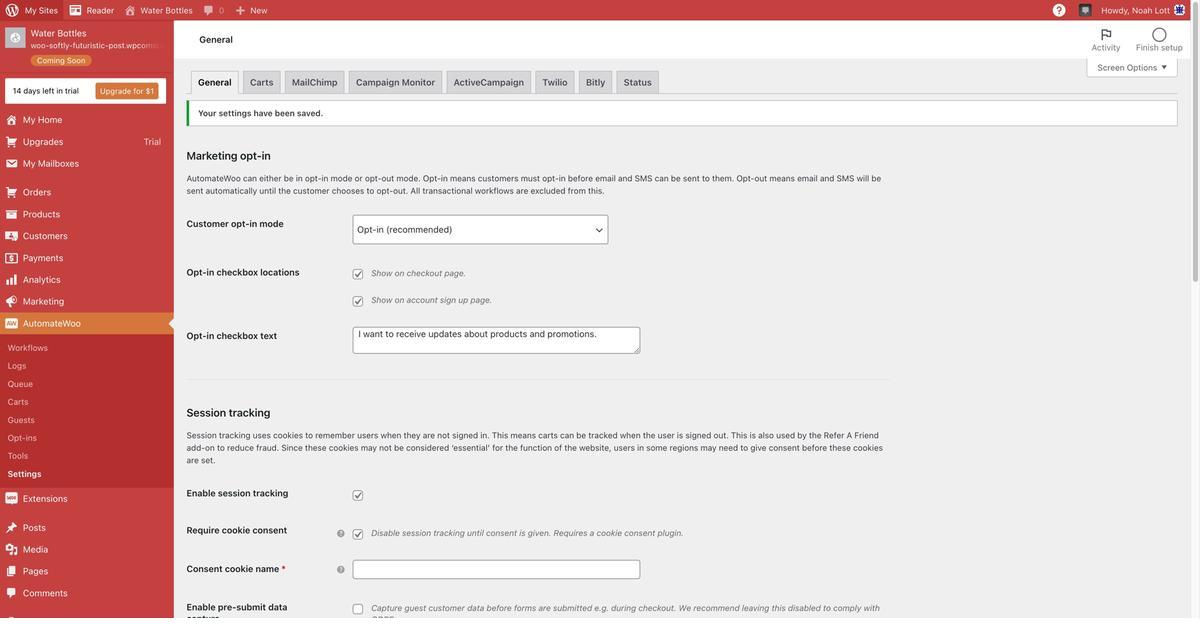 Task type: vqa. For each thing, say whether or not it's contained in the screenshot.
out
yes



Task type: locate. For each thing, give the bounding box(es) containing it.
queue link
[[0, 375, 174, 393]]

the right by
[[810, 431, 822, 440]]

tracking up uses
[[229, 407, 271, 419]]

a
[[847, 431, 853, 440]]

email left will
[[798, 174, 818, 183]]

mode
[[331, 174, 353, 183], [260, 219, 284, 229]]

automatewoo
[[187, 174, 241, 183], [23, 318, 81, 329]]

tab list
[[1085, 20, 1191, 59]]

automatewoo up the workflows
[[23, 318, 81, 329]]

to left the give
[[741, 443, 749, 453]]

posts
[[23, 523, 46, 533]]

on for checkout
[[395, 269, 405, 278]]

activity button
[[1085, 20, 1129, 59]]

screen options button
[[1087, 58, 1179, 77]]

refer
[[824, 431, 845, 440]]

forms
[[514, 604, 537, 613]]

submit
[[236, 603, 266, 613]]

tab list containing activity
[[1085, 20, 1191, 59]]

0 vertical spatial session
[[218, 488, 251, 499]]

tracking up consent cookie name text field
[[434, 529, 465, 538]]

0 vertical spatial automatewoo
[[187, 174, 241, 183]]

submitted
[[553, 604, 593, 613]]

users down the tracked on the bottom of the page
[[614, 443, 635, 453]]

1 vertical spatial bottles
[[58, 28, 87, 38]]

1 horizontal spatial out
[[755, 174, 768, 183]]

post.wpcomstaging.com
[[109, 41, 197, 50]]

1 horizontal spatial marketing
[[187, 149, 238, 162]]

out left mode.
[[382, 174, 394, 183]]

data inside enable pre-submit data capture
[[268, 603, 288, 613]]

when right the tracked on the bottom of the page
[[620, 431, 641, 440]]

locations
[[260, 267, 300, 278]]

this right "in."
[[492, 431, 509, 440]]

reduce
[[227, 443, 254, 453]]

0 link
[[198, 0, 229, 20]]

bottles up softly-
[[58, 28, 87, 38]]

page. up the sign
[[445, 269, 466, 278]]

show right opt-in checkbox locations checkbox
[[372, 269, 393, 278]]

signed
[[453, 431, 478, 440], [686, 431, 712, 440]]

bottles inside water bottles link
[[166, 5, 193, 15]]

checkbox for locations
[[217, 267, 258, 278]]

in inside navigation
[[57, 86, 63, 95]]

opt- for opt-ins
[[8, 434, 26, 443]]

1 email from the left
[[596, 174, 616, 183]]

0 vertical spatial enable
[[187, 488, 216, 499]]

cookie left 'name'
[[225, 564, 253, 575]]

1 vertical spatial checkbox
[[217, 331, 258, 341]]

0 horizontal spatial may
[[361, 443, 377, 453]]

finish setup button
[[1129, 20, 1191, 59]]

for right 'essential'
[[493, 443, 503, 453]]

1 these from the left
[[305, 443, 327, 453]]

2 out from the left
[[755, 174, 768, 183]]

0 horizontal spatial not
[[379, 443, 392, 453]]

data right submit
[[268, 603, 288, 613]]

consent
[[769, 443, 800, 453], [253, 526, 287, 536], [486, 529, 517, 538], [625, 529, 656, 538]]

customer inside capture guest customer data before forms are submitted e.g. during checkout. we recommend leaving this disabled to comply with gdpr.
[[429, 604, 465, 613]]

1 horizontal spatial means
[[511, 431, 536, 440]]

0 horizontal spatial page.
[[445, 269, 466, 278]]

be up website,
[[577, 431, 587, 440]]

0 horizontal spatial is
[[520, 529, 526, 538]]

the down either
[[279, 186, 291, 196]]

data for submit
[[268, 603, 288, 613]]

1 vertical spatial until
[[467, 529, 484, 538]]

cookie right require
[[222, 526, 250, 536]]

marketing down analytics
[[23, 296, 64, 307]]

are right forms
[[539, 604, 551, 613]]

opt-in checkbox locations
[[187, 267, 300, 278]]

we
[[679, 604, 692, 613]]

to inside capture guest customer data before forms are submitted e.g. during checkout. we recommend leaving this disabled to comply with gdpr.
[[824, 604, 831, 613]]

0 horizontal spatial email
[[596, 174, 616, 183]]

0 vertical spatial water
[[140, 5, 163, 15]]

in.
[[481, 431, 490, 440]]

0 horizontal spatial out
[[382, 174, 394, 183]]

None checkbox
[[353, 297, 363, 307]]

on up "set."
[[205, 443, 215, 453]]

reader
[[87, 5, 114, 15]]

gdpr.
[[372, 615, 397, 619]]

out. inside session tracking uses cookies to remember users when they are not signed in. this means carts can be tracked when the user is signed out. this is also used by the refer a friend add-on to reduce fraud. since these cookies may not be considered 'essential' for the function of the website, users in some regions may need to give consent before these cookies are set.
[[714, 431, 729, 440]]

disable session tracking until consent is given. requires a cookie consent plugin.
[[372, 529, 684, 538]]

my inside toolbar navigation
[[25, 5, 37, 15]]

1 horizontal spatial signed
[[686, 431, 712, 440]]

1 enable from the top
[[187, 488, 216, 499]]

0 vertical spatial carts link
[[243, 71, 281, 93]]

general link
[[191, 71, 239, 94]]

1 horizontal spatial sms
[[837, 174, 855, 183]]

1 horizontal spatial water
[[140, 5, 163, 15]]

Require cookie consent checkbox
[[353, 530, 363, 540]]

1 checkbox from the top
[[217, 267, 258, 278]]

cookie right a
[[597, 529, 622, 538]]

1 vertical spatial customer
[[429, 604, 465, 613]]

'essential'
[[452, 443, 490, 453]]

my down upgrades at top
[[23, 158, 36, 169]]

automatewoo up automatically
[[187, 174, 241, 183]]

campaign monitor link
[[349, 71, 442, 93]]

are down add-
[[187, 456, 199, 465]]

workflows
[[8, 343, 48, 353]]

1 vertical spatial for
[[493, 443, 503, 453]]

this.
[[588, 186, 605, 196]]

Opt-in checkbox locations checkbox
[[353, 270, 363, 280]]

in down automatically
[[250, 219, 257, 229]]

in up transactional
[[441, 174, 448, 183]]

not left considered
[[379, 443, 392, 453]]

are up considered
[[423, 431, 435, 440]]

general up your
[[198, 77, 232, 88]]

session for session tracking
[[187, 407, 226, 419]]

0 vertical spatial mode
[[331, 174, 353, 183]]

1 out from the left
[[382, 174, 394, 183]]

0 horizontal spatial signed
[[453, 431, 478, 440]]

0 vertical spatial users
[[357, 431, 379, 440]]

can up of
[[561, 431, 574, 440]]

1 vertical spatial before
[[803, 443, 828, 453]]

2 enable from the top
[[187, 603, 216, 613]]

2 vertical spatial before
[[487, 604, 512, 613]]

can left either
[[243, 174, 257, 183]]

0 horizontal spatial for
[[133, 87, 144, 96]]

1 vertical spatial page.
[[471, 296, 493, 305]]

before inside session tracking uses cookies to remember users when they are not signed in. this means carts can be tracked when the user is signed out. this is also used by the refer a friend add-on to reduce fraud. since these cookies may not be considered 'essential' for the function of the website, users in some regions may need to give consent before these cookies are set.
[[803, 443, 828, 453]]

bottles for water bottles woo-softly-futuristic-post.wpcomstaging.com coming soon
[[58, 28, 87, 38]]

is left given.
[[520, 529, 526, 538]]

cookies up since on the bottom of page
[[273, 431, 303, 440]]

account
[[407, 296, 438, 305]]

upgrades
[[23, 136, 63, 147]]

opt-in checkbox text
[[187, 331, 277, 341]]

on inside session tracking uses cookies to remember users when they are not signed in. this means carts can be tracked when the user is signed out. this is also used by the refer a friend add-on to reduce fraud. since these cookies may not be considered 'essential' for the function of the website, users in some regions may need to give consent before these cookies are set.
[[205, 443, 215, 453]]

data inside capture guest customer data before forms are submitted e.g. during checkout. we recommend leaving this disabled to comply with gdpr.
[[468, 604, 485, 613]]

water inside water bottles woo-softly-futuristic-post.wpcomstaging.com coming soon
[[31, 28, 55, 38]]

not
[[438, 431, 450, 440], [379, 443, 392, 453]]

1 vertical spatial my
[[23, 115, 36, 125]]

chooses
[[332, 186, 365, 196]]

be down 'they'
[[394, 443, 404, 453]]

carts link up "your settings have been saved."
[[243, 71, 281, 93]]

0 horizontal spatial water
[[31, 28, 55, 38]]

are inside automatewoo can either be in opt-in mode or opt-out mode. opt-in means customers must opt-in before email and sms can be sent to them. opt-out means email and sms will be sent automatically until the customer chooses to opt-out. all transactional workflows are excluded from this.
[[516, 186, 529, 196]]

1 horizontal spatial customer
[[429, 604, 465, 613]]

1 horizontal spatial this
[[731, 431, 748, 440]]

consent up consent cookie name text field
[[486, 529, 517, 538]]

lott
[[1156, 5, 1171, 15]]

my sites link
[[0, 0, 63, 20]]

them.
[[713, 174, 735, 183]]

1 horizontal spatial not
[[438, 431, 450, 440]]

bottles inside water bottles woo-softly-futuristic-post.wpcomstaging.com coming soon
[[58, 28, 87, 38]]

0 vertical spatial before
[[568, 174, 593, 183]]

automatewoo inside 'main menu' navigation
[[23, 318, 81, 329]]

out.
[[393, 186, 409, 196], [714, 431, 729, 440]]

sent up customer
[[187, 186, 203, 196]]

data
[[268, 603, 288, 613], [468, 604, 485, 613]]

1 horizontal spatial mode
[[331, 174, 353, 183]]

this up need
[[731, 431, 748, 440]]

mode inside automatewoo can either be in opt-in mode or opt-out mode. opt-in means customers must opt-in before email and sms can be sent to them. opt-out means email and sms will be sent automatically until the customer chooses to opt-out. all transactional workflows are excluded from this.
[[331, 174, 353, 183]]

0 horizontal spatial and
[[618, 174, 633, 183]]

data down consent cookie name text field
[[468, 604, 485, 613]]

marketing inside marketing link
[[23, 296, 64, 307]]

to left "comply"
[[824, 604, 831, 613]]

0 horizontal spatial this
[[492, 431, 509, 440]]

are inside capture guest customer data before forms are submitted e.g. during checkout. we recommend leaving this disabled to comply with gdpr.
[[539, 604, 551, 613]]

opt- up excluded
[[543, 174, 559, 183]]

1 vertical spatial session
[[402, 529, 431, 538]]

consent down "used"
[[769, 443, 800, 453]]

session inside session tracking uses cookies to remember users when they are not signed in. this means carts can be tracked when the user is signed out. this is also used by the refer a friend add-on to reduce fraud. since these cookies may not be considered 'essential' for the function of the website, users in some regions may need to give consent before these cookies are set.
[[187, 431, 217, 440]]

1 vertical spatial water
[[31, 28, 55, 38]]

1 vertical spatial session
[[187, 431, 217, 440]]

0 horizontal spatial out.
[[393, 186, 409, 196]]

cookies down remember
[[329, 443, 359, 453]]

show for show on account sign up page.
[[372, 296, 393, 305]]

enable for enable pre-submit data capture
[[187, 603, 216, 613]]

0 horizontal spatial can
[[243, 174, 257, 183]]

enable inside enable pre-submit data capture
[[187, 603, 216, 613]]

0 horizontal spatial sent
[[187, 186, 203, 196]]

in up excluded
[[559, 174, 566, 183]]

opt- right or
[[365, 174, 382, 183]]

1 sms from the left
[[635, 174, 653, 183]]

0 horizontal spatial cookies
[[273, 431, 303, 440]]

is left also
[[750, 431, 756, 440]]

in right either
[[296, 174, 303, 183]]

for
[[133, 87, 144, 96], [493, 443, 503, 453]]

automatewoo inside automatewoo can either be in opt-in mode or opt-out mode. opt-in means customers must opt-in before email and sms can be sent to them. opt-out means email and sms will be sent automatically until the customer chooses to opt-out. all transactional workflows are excluded from this.
[[187, 174, 241, 183]]

guest
[[405, 604, 427, 613]]

consent left plugin.
[[625, 529, 656, 538]]

home
[[38, 115, 62, 125]]

0 horizontal spatial automatewoo
[[23, 318, 81, 329]]

1 horizontal spatial sent
[[683, 174, 700, 183]]

1 horizontal spatial email
[[798, 174, 818, 183]]

0 horizontal spatial marketing
[[23, 296, 64, 307]]

may up enable session tracking checkbox
[[361, 443, 377, 453]]

0 vertical spatial until
[[260, 186, 276, 196]]

2 may from the left
[[701, 443, 717, 453]]

1 horizontal spatial cookies
[[329, 443, 359, 453]]

0 vertical spatial show
[[372, 269, 393, 278]]

data for customer
[[468, 604, 485, 613]]

0 vertical spatial sent
[[683, 174, 700, 183]]

twilio
[[543, 77, 568, 88]]

carts up "your settings have been saved."
[[250, 77, 274, 88]]

0 vertical spatial general
[[200, 34, 233, 45]]

page.
[[445, 269, 466, 278], [471, 296, 493, 305]]

requires
[[554, 529, 588, 538]]

orders
[[23, 187, 51, 198]]

opt- for opt-in checkbox locations
[[187, 267, 207, 278]]

0 vertical spatial marketing
[[187, 149, 238, 162]]

2 horizontal spatial before
[[803, 443, 828, 453]]

2 vertical spatial on
[[205, 443, 215, 453]]

products
[[23, 209, 60, 220]]

1 horizontal spatial carts
[[250, 77, 274, 88]]

carts inside 'main menu' navigation
[[8, 397, 29, 407]]

leaving
[[742, 604, 770, 613]]

means for marketing opt-in
[[450, 174, 476, 183]]

0 vertical spatial for
[[133, 87, 144, 96]]

website,
[[580, 443, 612, 453]]

give
[[751, 443, 767, 453]]

comply
[[834, 604, 862, 613]]

out right them.
[[755, 174, 768, 183]]

is up regions
[[677, 431, 684, 440]]

analytics link
[[0, 269, 174, 291]]

options
[[1128, 63, 1158, 72]]

means up function
[[511, 431, 536, 440]]

ins
[[26, 434, 37, 443]]

these down refer
[[830, 443, 852, 453]]

in right left
[[57, 86, 63, 95]]

2 checkbox from the top
[[217, 331, 258, 341]]

session for disable
[[402, 529, 431, 538]]

1 horizontal spatial is
[[677, 431, 684, 440]]

1 vertical spatial on
[[395, 296, 405, 305]]

out. left all
[[393, 186, 409, 196]]

mode down either
[[260, 219, 284, 229]]

1 vertical spatial marketing
[[23, 296, 64, 307]]

users right remember
[[357, 431, 379, 440]]

0 horizontal spatial when
[[381, 431, 402, 440]]

1 horizontal spatial these
[[830, 443, 852, 453]]

2 session from the top
[[187, 431, 217, 440]]

water up post.wpcomstaging.com
[[140, 5, 163, 15]]

on left account
[[395, 296, 405, 305]]

1 vertical spatial automatewoo
[[23, 318, 81, 329]]

before left forms
[[487, 604, 512, 613]]

0 vertical spatial bottles
[[166, 5, 193, 15]]

my left home
[[23, 115, 36, 125]]

2 show from the top
[[372, 296, 393, 305]]

1 horizontal spatial until
[[467, 529, 484, 538]]

1 horizontal spatial automatewoo
[[187, 174, 241, 183]]

in left the some
[[638, 443, 644, 453]]

main menu navigation
[[0, 20, 197, 619]]

0 vertical spatial on
[[395, 269, 405, 278]]

this
[[772, 604, 786, 613]]

1 show from the top
[[372, 269, 393, 278]]

customers link
[[0, 225, 174, 247]]

must
[[521, 174, 540, 183]]

1 vertical spatial carts link
[[0, 393, 174, 411]]

1 vertical spatial users
[[614, 443, 635, 453]]

1 session from the top
[[187, 407, 226, 419]]

means for session tracking
[[511, 431, 536, 440]]

customer right guest
[[429, 604, 465, 613]]

0 horizontal spatial sms
[[635, 174, 653, 183]]

1 vertical spatial enable
[[187, 603, 216, 613]]

2 email from the left
[[798, 174, 818, 183]]

0 horizontal spatial before
[[487, 604, 512, 613]]

0 vertical spatial out.
[[393, 186, 409, 196]]

add-
[[187, 443, 205, 453]]

my for my home
[[23, 115, 36, 125]]

1 horizontal spatial carts link
[[243, 71, 281, 93]]

mode up chooses
[[331, 174, 353, 183]]

can left them.
[[655, 174, 669, 183]]

days
[[23, 86, 40, 95]]

bottles left the 0 link
[[166, 5, 193, 15]]

in inside session tracking uses cookies to remember users when they are not signed in. this means carts can be tracked when the user is signed out. this is also used by the refer a friend add-on to reduce fraud. since these cookies may not be considered 'essential' for the function of the website, users in some regions may need to give consent before these cookies are set.
[[638, 443, 644, 453]]

1 horizontal spatial for
[[493, 443, 503, 453]]

means
[[450, 174, 476, 183], [770, 174, 796, 183], [511, 431, 536, 440]]

1 vertical spatial carts
[[8, 397, 29, 407]]

cookies down friend
[[854, 443, 884, 453]]

0 horizontal spatial until
[[260, 186, 276, 196]]

checkbox left the text
[[217, 331, 258, 341]]

howdy,
[[1102, 5, 1131, 15]]

before inside capture guest customer data before forms are submitted e.g. during checkout. we recommend leaving this disabled to comply with gdpr.
[[487, 604, 512, 613]]

carts down queue
[[8, 397, 29, 407]]

opt- inside 'main menu' navigation
[[8, 434, 26, 443]]

0 horizontal spatial data
[[268, 603, 288, 613]]

session
[[187, 407, 226, 419], [187, 431, 217, 440]]

1 vertical spatial show
[[372, 296, 393, 305]]

some
[[647, 443, 668, 453]]

before
[[568, 174, 593, 183], [803, 443, 828, 453], [487, 604, 512, 613]]

1 horizontal spatial bottles
[[166, 5, 193, 15]]

checkbox for text
[[217, 331, 258, 341]]

1 signed from the left
[[453, 431, 478, 440]]

session up the require cookie consent
[[218, 488, 251, 499]]

session right "disable"
[[402, 529, 431, 538]]

1 horizontal spatial before
[[568, 174, 593, 183]]

until inside automatewoo can either be in opt-in mode or opt-out mode. opt-in means customers must opt-in before email and sms can be sent to them. opt-out means email and sms will be sent automatically until the customer chooses to opt-out. all transactional workflows are excluded from this.
[[260, 186, 276, 196]]

tracking down fraud.
[[253, 488, 289, 499]]

1 vertical spatial mode
[[260, 219, 284, 229]]

means right them.
[[770, 174, 796, 183]]

1 vertical spatial sent
[[187, 186, 203, 196]]

may
[[361, 443, 377, 453], [701, 443, 717, 453]]

checkbox left "locations"
[[217, 267, 258, 278]]

marketing for marketing
[[23, 296, 64, 307]]

payments link
[[0, 247, 174, 269]]

bitly
[[586, 77, 606, 88]]

marketing up automatically
[[187, 149, 238, 162]]

been
[[275, 108, 295, 118]]

general down the 0 link
[[200, 34, 233, 45]]

enable up capture on the left of the page
[[187, 603, 216, 613]]

signed up regions
[[686, 431, 712, 440]]

this
[[492, 431, 509, 440], [731, 431, 748, 440]]

session
[[218, 488, 251, 499], [402, 529, 431, 538]]

means inside session tracking uses cookies to remember users when they are not signed in. this means carts can be tracked when the user is signed out. this is also used by the refer a friend add-on to reduce fraud. since these cookies may not be considered 'essential' for the function of the website, users in some regions may need to give consent before these cookies are set.
[[511, 431, 536, 440]]

howdy, noah lott
[[1102, 5, 1171, 15]]

on left "checkout"
[[395, 269, 405, 278]]

2 this from the left
[[731, 431, 748, 440]]

0 vertical spatial session
[[187, 407, 226, 419]]

screen options
[[1098, 63, 1158, 72]]

twilio link
[[536, 71, 575, 93]]

for left '$1' at the left of the page
[[133, 87, 144, 96]]

session tracking uses cookies to remember users when they are not signed in. this means carts can be tracked when the user is signed out. this is also used by the refer a friend add-on to reduce fraud. since these cookies may not be considered 'essential' for the function of the website, users in some regions may need to give consent before these cookies are set.
[[187, 431, 884, 465]]

carts link
[[243, 71, 281, 93], [0, 393, 174, 411]]

customer left chooses
[[293, 186, 330, 196]]

activity
[[1093, 43, 1122, 52]]

1 horizontal spatial out.
[[714, 431, 729, 440]]

2 vertical spatial my
[[23, 158, 36, 169]]

1 horizontal spatial can
[[561, 431, 574, 440]]

means up transactional
[[450, 174, 476, 183]]

not up considered
[[438, 431, 450, 440]]

water inside water bottles link
[[140, 5, 163, 15]]

before up from
[[568, 174, 593, 183]]



Task type: describe. For each thing, give the bounding box(es) containing it.
in down customer
[[207, 267, 214, 278]]

will
[[857, 174, 870, 183]]

0 horizontal spatial carts link
[[0, 393, 174, 411]]

activecampaign
[[454, 77, 524, 88]]

capture guest customer data before forms are submitted e.g. during checkout. we recommend leaving this disabled to comply with gdpr.
[[372, 604, 881, 619]]

sign
[[440, 296, 456, 305]]

2 and from the left
[[821, 174, 835, 183]]

logs
[[8, 361, 26, 371]]

tools
[[8, 452, 28, 461]]

new link
[[229, 0, 273, 20]]

1 horizontal spatial users
[[614, 443, 635, 453]]

show on checkout page.
[[372, 269, 466, 278]]

2 signed from the left
[[686, 431, 712, 440]]

checkout.
[[639, 604, 677, 613]]

2 horizontal spatial cookies
[[854, 443, 884, 453]]

1 this from the left
[[492, 431, 509, 440]]

reader link
[[63, 0, 119, 20]]

automatewoo for automatewoo
[[23, 318, 81, 329]]

1 vertical spatial general
[[198, 77, 232, 88]]

opt- up either
[[240, 149, 262, 162]]

toolbar navigation
[[0, 0, 1191, 23]]

1 and from the left
[[618, 174, 633, 183]]

0 horizontal spatial users
[[357, 431, 379, 440]]

to right chooses
[[367, 186, 375, 196]]

products link
[[0, 204, 174, 225]]

from
[[568, 186, 586, 196]]

show on account sign up page.
[[372, 296, 493, 305]]

can inside session tracking uses cookies to remember users when they are not signed in. this means carts can be tracked when the user is signed out. this is also used by the refer a friend add-on to reduce fraud. since these cookies may not be considered 'essential' for the function of the website, users in some regions may need to give consent before these cookies are set.
[[561, 431, 574, 440]]

futuristic-
[[73, 41, 109, 50]]

soon
[[67, 56, 85, 65]]

left
[[42, 86, 54, 95]]

consent cookie name
[[187, 564, 282, 575]]

my for my sites
[[25, 5, 37, 15]]

the right of
[[565, 443, 577, 453]]

a
[[590, 529, 595, 538]]

mode.
[[397, 174, 421, 183]]

guests link
[[0, 411, 174, 429]]

show for show on checkout page.
[[372, 269, 393, 278]]

1 vertical spatial not
[[379, 443, 392, 453]]

setup
[[1162, 43, 1184, 52]]

customers
[[23, 231, 68, 241]]

to left them.
[[703, 174, 710, 183]]

workflows
[[475, 186, 514, 196]]

the up the some
[[643, 431, 656, 440]]

out. inside automatewoo can either be in opt-in mode or opt-out mode. opt-in means customers must opt-in before email and sms can be sent to them. opt-out means email and sms will be sent automatically until the customer chooses to opt-out. all transactional workflows are excluded from this.
[[393, 186, 409, 196]]

opt- right customer
[[231, 219, 250, 229]]

regions
[[670, 443, 699, 453]]

the left function
[[506, 443, 518, 453]]

mailboxes
[[38, 158, 79, 169]]

session tracking
[[187, 407, 271, 419]]

customer inside automatewoo can either be in opt-in mode or opt-out mode. opt-in means customers must opt-in before email and sms can be sent to them. opt-out means email and sms will be sent automatically until the customer chooses to opt-out. all transactional workflows are excluded from this.
[[293, 186, 330, 196]]

be right will
[[872, 174, 882, 183]]

posts link
[[0, 518, 174, 539]]

require cookie consent
[[187, 526, 287, 536]]

given.
[[528, 529, 552, 538]]

consent up 'name'
[[253, 526, 287, 536]]

saved.
[[297, 108, 324, 118]]

consent inside session tracking uses cookies to remember users when they are not signed in. this means carts can be tracked when the user is signed out. this is also used by the refer a friend add-on to reduce fraud. since these cookies may not be considered 'essential' for the function of the website, users in some regions may need to give consent before these cookies are set.
[[769, 443, 800, 453]]

tracking inside session tracking uses cookies to remember users when they are not signed in. this means carts can be tracked when the user is signed out. this is also used by the refer a friend add-on to reduce fraud. since these cookies may not be considered 'essential' for the function of the website, users in some regions may need to give consent before these cookies are set.
[[219, 431, 251, 440]]

capture
[[187, 614, 220, 619]]

2 these from the left
[[830, 443, 852, 453]]

recommend
[[694, 604, 740, 613]]

name
[[256, 564, 279, 575]]

be right either
[[284, 174, 294, 183]]

0 vertical spatial not
[[438, 431, 450, 440]]

0 vertical spatial page.
[[445, 269, 466, 278]]

1 horizontal spatial page.
[[471, 296, 493, 305]]

comments
[[23, 589, 68, 599]]

all
[[411, 186, 420, 196]]

enable for enable session tracking
[[187, 488, 216, 499]]

excluded
[[531, 186, 566, 196]]

in up either
[[262, 149, 271, 162]]

2 horizontal spatial means
[[770, 174, 796, 183]]

automatewoo can either be in opt-in mode or opt-out mode. opt-in means customers must opt-in before email and sms can be sent to them. opt-out means email and sms will be sent automatically until the customer chooses to opt-out. all transactional workflows are excluded from this.
[[187, 174, 882, 196]]

Opt-in checkbox text text field
[[353, 327, 641, 354]]

queue
[[8, 379, 33, 389]]

session for enable
[[218, 488, 251, 499]]

checkout
[[407, 269, 442, 278]]

screen
[[1098, 63, 1125, 72]]

my for my mailboxes
[[23, 158, 36, 169]]

extensions link
[[0, 489, 174, 510]]

water bottles woo-softly-futuristic-post.wpcomstaging.com coming soon
[[31, 28, 197, 65]]

finish
[[1137, 43, 1160, 52]]

in left the text
[[207, 331, 214, 341]]

automatewoo link
[[0, 313, 174, 335]]

user
[[658, 431, 675, 440]]

for inside session tracking uses cookies to remember users when they are not signed in. this means carts can be tracked when the user is signed out. this is also used by the refer a friend add-on to reduce fraud. since these cookies may not be considered 'essential' for the function of the website, users in some regions may need to give consent before these cookies are set.
[[493, 443, 503, 453]]

0
[[219, 5, 224, 15]]

opt- left all
[[377, 186, 393, 196]]

$1
[[146, 87, 154, 96]]

sites
[[39, 5, 58, 15]]

14
[[13, 86, 21, 95]]

before inside automatewoo can either be in opt-in mode or opt-out mode. opt-in means customers must opt-in before email and sms can be sent to them. opt-out means email and sms will be sent automatically until the customer chooses to opt-out. all transactional workflows are excluded from this.
[[568, 174, 593, 183]]

have
[[254, 108, 273, 118]]

1 may from the left
[[361, 443, 377, 453]]

upgrade
[[100, 87, 131, 96]]

cookie for consent
[[222, 526, 250, 536]]

plugin.
[[658, 529, 684, 538]]

in left or
[[322, 174, 329, 183]]

session for session tracking uses cookies to remember users when they are not signed in. this means carts can be tracked when the user is signed out. this is also used by the refer a friend add-on to reduce fraud. since these cookies may not be considered 'essential' for the function of the website, users in some regions may need to give consent before these cookies are set.
[[187, 431, 217, 440]]

2 when from the left
[[620, 431, 641, 440]]

your settings have been saved.
[[198, 108, 324, 118]]

logs link
[[0, 357, 174, 375]]

2 horizontal spatial is
[[750, 431, 756, 440]]

marketing link
[[0, 291, 174, 313]]

be left them.
[[671, 174, 681, 183]]

1 when from the left
[[381, 431, 402, 440]]

the inside automatewoo can either be in opt-in mode or opt-out mode. opt-in means customers must opt-in before email and sms can be sent to them. opt-out means email and sms will be sent automatically until the customer chooses to opt-out. all transactional workflows are excluded from this.
[[279, 186, 291, 196]]

noah
[[1133, 5, 1153, 15]]

mailchimp link
[[285, 71, 345, 93]]

opt-ins
[[8, 434, 37, 443]]

on for account
[[395, 296, 405, 305]]

bottles for water bottles
[[166, 5, 193, 15]]

Enable session tracking checkbox
[[353, 491, 363, 501]]

monitor
[[402, 77, 435, 88]]

they
[[404, 431, 421, 440]]

marketing opt-in
[[187, 149, 271, 162]]

or
[[355, 174, 363, 183]]

water for water bottles
[[140, 5, 163, 15]]

fraud.
[[256, 443, 279, 453]]

opt- right either
[[305, 174, 322, 183]]

extensions
[[23, 494, 68, 505]]

water for water bottles woo-softly-futuristic-post.wpcomstaging.com coming soon
[[31, 28, 55, 38]]

2 horizontal spatial can
[[655, 174, 669, 183]]

notification image
[[1081, 4, 1091, 15]]

to left reduce
[[217, 443, 225, 453]]

water bottles link
[[119, 0, 198, 20]]

text
[[260, 331, 277, 341]]

for inside upgrade for $1 button
[[133, 87, 144, 96]]

capture
[[372, 604, 403, 613]]

pages
[[23, 567, 48, 577]]

automatewoo for automatewoo can either be in opt-in mode or opt-out mode. opt-in means customers must opt-in before email and sms can be sent to them. opt-out means email and sms will be sent automatically until the customer chooses to opt-out. all transactional workflows are excluded from this.
[[187, 174, 241, 183]]

cookie for name
[[225, 564, 253, 575]]

marketing for marketing opt-in
[[187, 149, 238, 162]]

2 sms from the left
[[837, 174, 855, 183]]

0 vertical spatial carts
[[250, 77, 274, 88]]

of
[[555, 443, 562, 453]]

to left remember
[[305, 431, 313, 440]]

payments
[[23, 253, 63, 263]]

0 horizontal spatial mode
[[260, 219, 284, 229]]

opt- for opt-in checkbox text
[[187, 331, 207, 341]]

status
[[624, 77, 652, 88]]

considered
[[406, 443, 450, 453]]

settings
[[219, 108, 252, 118]]

new
[[250, 5, 268, 15]]

activecampaign link
[[447, 71, 531, 93]]

friend
[[855, 431, 879, 440]]

Consent cookie name text field
[[353, 561, 641, 580]]

either
[[259, 174, 282, 183]]

Enable pre-submit data capture checkbox
[[353, 605, 363, 615]]

remember
[[316, 431, 355, 440]]

automatically
[[206, 186, 257, 196]]

coming
[[37, 56, 65, 65]]

comments link
[[0, 583, 174, 605]]



